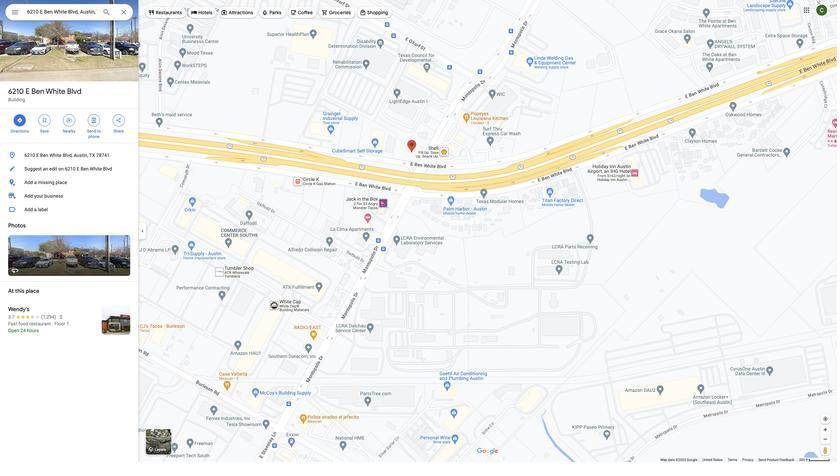 Task type: vqa. For each thing, say whether or not it's contained in the screenshot.
the an on the left
yes



Task type: describe. For each thing, give the bounding box(es) containing it.
terms
[[728, 459, 738, 462]]

attractions
[[229, 10, 253, 16]]

a for missing
[[34, 180, 37, 185]]

zoom in image
[[824, 428, 829, 433]]

ben for blvd,
[[40, 153, 48, 158]]

· inside fast food restaurant · floor 1 open 24 hours
[[52, 321, 53, 327]]

3.7 stars 1,294 reviews image
[[8, 314, 56, 321]]

restaurant
[[29, 321, 51, 327]]

(1,294)
[[41, 315, 56, 320]]

place inside button
[[56, 180, 67, 185]]

hours
[[27, 328, 39, 334]]


[[66, 117, 72, 124]]

parks
[[270, 10, 282, 16]]

shopping
[[368, 10, 388, 16]]

groceries
[[329, 10, 351, 16]]

open
[[8, 328, 19, 334]]

to
[[97, 129, 101, 134]]

phone
[[88, 134, 100, 139]]

200 ft button
[[800, 459, 831, 462]]

add for add your business
[[24, 194, 33, 199]]

show your location image
[[823, 417, 829, 423]]

blvd,
[[63, 153, 73, 158]]

terms button
[[728, 458, 738, 463]]

privacy
[[743, 459, 754, 462]]

6210 e ben white blvd building
[[8, 87, 81, 103]]

ben for blvd
[[31, 87, 44, 96]]

save
[[40, 129, 49, 134]]

blvd inside "button"
[[103, 166, 112, 172]]

suggest an edit on 6210 e ben white blvd button
[[0, 162, 139, 176]]

at this place
[[8, 288, 39, 295]]

fast food restaurant · floor 1 open 24 hours
[[8, 321, 69, 334]]

send product feedback button
[[759, 458, 795, 463]]

e for blvd
[[26, 87, 30, 96]]

directions
[[11, 129, 29, 134]]

photos
[[8, 223, 26, 229]]

wendy's
[[8, 307, 29, 313]]

e inside the suggest an edit on 6210 e ben white blvd "button"
[[77, 166, 79, 172]]

footer inside google maps element
[[661, 458, 800, 463]]

this
[[15, 288, 24, 295]]

send product feedback
[[759, 459, 795, 462]]

actions for 6210 e ben white blvd region
[[0, 109, 139, 143]]

feedback
[[780, 459, 795, 462]]

add a missing place
[[24, 180, 67, 185]]

privacy button
[[743, 458, 754, 463]]

add your business link
[[0, 189, 139, 203]]

data
[[669, 459, 675, 462]]


[[17, 117, 23, 124]]

google
[[687, 459, 698, 462]]

add your business
[[24, 194, 63, 199]]

floor
[[55, 321, 65, 327]]

none field inside the 6210 e ben white blvd, austin, tx 78741 field
[[27, 8, 97, 16]]

share
[[113, 129, 124, 134]]

hotels
[[198, 10, 213, 16]]

google account: christina overa  
(christinaovera9@gmail.com) image
[[817, 5, 828, 15]]

3.7
[[8, 315, 15, 320]]

coffee
[[298, 10, 313, 16]]

6210 for blvd,
[[24, 153, 35, 158]]

restaurants button
[[146, 4, 186, 21]]



Task type: locate. For each thing, give the bounding box(es) containing it.
0 vertical spatial ·
[[57, 315, 59, 320]]

a for label
[[34, 207, 37, 213]]

blvd up 
[[67, 87, 81, 96]]

add inside add a label button
[[24, 207, 33, 213]]

ben down 'austin,'
[[81, 166, 89, 172]]


[[41, 117, 48, 124]]

attractions button
[[219, 4, 257, 21]]

1 vertical spatial white
[[49, 153, 62, 158]]

ben up an
[[40, 153, 48, 158]]

1 vertical spatial a
[[34, 207, 37, 213]]

add left your
[[24, 194, 33, 199]]

1 add from the top
[[24, 180, 33, 185]]

0 horizontal spatial place
[[26, 288, 39, 295]]

6210 inside "button"
[[65, 166, 76, 172]]

0 vertical spatial e
[[26, 87, 30, 96]]

ft
[[807, 459, 809, 462]]

white for blvd,
[[49, 153, 62, 158]]

white left blvd,
[[49, 153, 62, 158]]

2 vertical spatial ben
[[81, 166, 89, 172]]

6210
[[8, 87, 24, 96], [24, 153, 35, 158], [65, 166, 76, 172]]

send for send product feedback
[[759, 459, 767, 462]]

ben inside '6210 e ben white blvd building'
[[31, 87, 44, 96]]

add inside 'add your business' link
[[24, 194, 33, 199]]

0 horizontal spatial ·
[[52, 321, 53, 327]]

google maps element
[[0, 0, 838, 463]]

price: inexpensive image
[[60, 315, 62, 320]]

add a missing place button
[[0, 176, 139, 189]]

send inside button
[[759, 459, 767, 462]]

nearby
[[63, 129, 76, 134]]

200 ft
[[800, 459, 809, 462]]

0 horizontal spatial e
[[26, 87, 30, 96]]

2 vertical spatial e
[[77, 166, 79, 172]]

an
[[43, 166, 48, 172]]

0 vertical spatial place
[[56, 180, 67, 185]]

white up 
[[46, 87, 65, 96]]

6210 up building
[[8, 87, 24, 96]]

show street view coverage image
[[821, 446, 831, 456]]

white for blvd
[[46, 87, 65, 96]]

add inside "add a missing place" button
[[24, 180, 33, 185]]

1 vertical spatial add
[[24, 194, 33, 199]]

6210 inside button
[[24, 153, 35, 158]]

suggest an edit on 6210 e ben white blvd
[[24, 166, 112, 172]]

blvd down 78741
[[103, 166, 112, 172]]

coffee button
[[288, 4, 317, 21]]

1 horizontal spatial send
[[759, 459, 767, 462]]

send up "phone" on the left of the page
[[87, 129, 96, 134]]

send
[[87, 129, 96, 134], [759, 459, 767, 462]]

e inside 6210 e ben white blvd, austin, tx 78741 button
[[36, 153, 39, 158]]

a inside button
[[34, 180, 37, 185]]

6210 e ben white blvd main content
[[0, 0, 139, 463]]

fast
[[8, 321, 17, 327]]

groceries button
[[319, 4, 355, 21]]

white down the tx
[[90, 166, 102, 172]]

1 horizontal spatial place
[[56, 180, 67, 185]]

 button
[[5, 4, 24, 22]]

send left the product
[[759, 459, 767, 462]]

2 horizontal spatial e
[[77, 166, 79, 172]]

edit
[[49, 166, 57, 172]]

ben inside 6210 e ben white blvd, austin, tx 78741 button
[[40, 153, 48, 158]]

0 vertical spatial blvd
[[67, 87, 81, 96]]


[[116, 117, 122, 124]]

white inside "button"
[[90, 166, 102, 172]]

6210 up suggest
[[24, 153, 35, 158]]

white inside '6210 e ben white blvd building'
[[46, 87, 65, 96]]


[[91, 117, 97, 124]]

a left missing
[[34, 180, 37, 185]]

©2023
[[676, 459, 687, 462]]

collapse side panel image
[[139, 228, 146, 235]]

add
[[24, 180, 33, 185], [24, 194, 33, 199], [24, 207, 33, 213]]

a
[[34, 180, 37, 185], [34, 207, 37, 213]]

6210 E Ben White Blvd, Austin, TX 78741 field
[[5, 4, 133, 20]]

2 vertical spatial white
[[90, 166, 102, 172]]

your
[[34, 194, 43, 199]]

missing
[[38, 180, 55, 185]]

24
[[20, 328, 26, 334]]

6210 right on
[[65, 166, 76, 172]]

0 vertical spatial ben
[[31, 87, 44, 96]]

78741
[[96, 153, 110, 158]]

send for send to phone
[[87, 129, 96, 134]]

food
[[18, 321, 28, 327]]

send inside send to phone
[[87, 129, 96, 134]]

2 horizontal spatial 6210
[[65, 166, 76, 172]]

1 horizontal spatial 6210
[[24, 153, 35, 158]]

add for add a label
[[24, 207, 33, 213]]

add a label button
[[0, 203, 139, 217]]

restaurants
[[156, 10, 182, 16]]

footer
[[661, 458, 800, 463]]

place down on
[[56, 180, 67, 185]]

united states
[[703, 459, 723, 462]]

2 a from the top
[[34, 207, 37, 213]]

hotels button
[[188, 4, 217, 21]]

ben
[[31, 87, 44, 96], [40, 153, 48, 158], [81, 166, 89, 172]]

1 vertical spatial ·
[[52, 321, 53, 327]]

add for add a missing place
[[24, 180, 33, 185]]

add down suggest
[[24, 180, 33, 185]]

200
[[800, 459, 806, 462]]

6210 for blvd
[[8, 87, 24, 96]]

at
[[8, 288, 14, 295]]

1 vertical spatial 6210
[[24, 153, 35, 158]]

2 vertical spatial add
[[24, 207, 33, 213]]

send to phone
[[87, 129, 101, 139]]

1
[[67, 321, 69, 327]]

0 vertical spatial 6210
[[8, 87, 24, 96]]


[[11, 7, 19, 17]]

product
[[768, 459, 779, 462]]

2 add from the top
[[24, 194, 33, 199]]

6210 e ben white blvd, austin, tx 78741 button
[[0, 149, 139, 162]]

1 vertical spatial ben
[[40, 153, 48, 158]]

a left label
[[34, 207, 37, 213]]

on
[[58, 166, 64, 172]]

shopping button
[[357, 4, 393, 21]]

united states button
[[703, 458, 723, 463]]

label
[[38, 207, 48, 213]]

map data ©2023 google
[[661, 459, 698, 462]]

united
[[703, 459, 713, 462]]

0 horizontal spatial 6210
[[8, 87, 24, 96]]

e inside '6210 e ben white blvd building'
[[26, 87, 30, 96]]

a inside button
[[34, 207, 37, 213]]

place
[[56, 180, 67, 185], [26, 288, 39, 295]]

business
[[44, 194, 63, 199]]

1 vertical spatial place
[[26, 288, 39, 295]]

1 vertical spatial blvd
[[103, 166, 112, 172]]

1 vertical spatial e
[[36, 153, 39, 158]]

white
[[46, 87, 65, 96], [49, 153, 62, 158], [90, 166, 102, 172]]

 search field
[[5, 4, 133, 22]]

e
[[26, 87, 30, 96], [36, 153, 39, 158], [77, 166, 79, 172]]

footer containing map data ©2023 google
[[661, 458, 800, 463]]

None field
[[27, 8, 97, 16]]

suggest
[[24, 166, 42, 172]]

white inside button
[[49, 153, 62, 158]]

1 horizontal spatial e
[[36, 153, 39, 158]]

3 add from the top
[[24, 207, 33, 213]]

e for blvd,
[[36, 153, 39, 158]]

0 horizontal spatial blvd
[[67, 87, 81, 96]]

add a label
[[24, 207, 48, 213]]

tx
[[89, 153, 95, 158]]

1 horizontal spatial blvd
[[103, 166, 112, 172]]

1 vertical spatial send
[[759, 459, 767, 462]]

1 horizontal spatial ·
[[57, 315, 59, 320]]

$
[[60, 315, 62, 320]]

0 vertical spatial white
[[46, 87, 65, 96]]

map
[[661, 459, 668, 462]]

· left $
[[57, 315, 59, 320]]

states
[[714, 459, 723, 462]]

0 vertical spatial add
[[24, 180, 33, 185]]

blvd
[[67, 87, 81, 96], [103, 166, 112, 172]]

place right this
[[26, 288, 39, 295]]

layers
[[155, 448, 166, 453]]

· $
[[57, 315, 62, 320]]

add left label
[[24, 207, 33, 213]]

ben inside the suggest an edit on 6210 e ben white blvd "button"
[[81, 166, 89, 172]]

ben up 
[[31, 87, 44, 96]]

0 horizontal spatial send
[[87, 129, 96, 134]]

blvd inside '6210 e ben white blvd building'
[[67, 87, 81, 96]]

parks button
[[259, 4, 286, 21]]

·
[[57, 315, 59, 320], [52, 321, 53, 327]]

building
[[8, 97, 25, 103]]

· left the floor
[[52, 321, 53, 327]]

zoom out image
[[824, 437, 829, 442]]

0 vertical spatial a
[[34, 180, 37, 185]]

6210 e ben white blvd, austin, tx 78741
[[24, 153, 110, 158]]

austin,
[[74, 153, 88, 158]]

6210 inside '6210 e ben white blvd building'
[[8, 87, 24, 96]]

2 vertical spatial 6210
[[65, 166, 76, 172]]

0 vertical spatial send
[[87, 129, 96, 134]]

1 a from the top
[[34, 180, 37, 185]]



